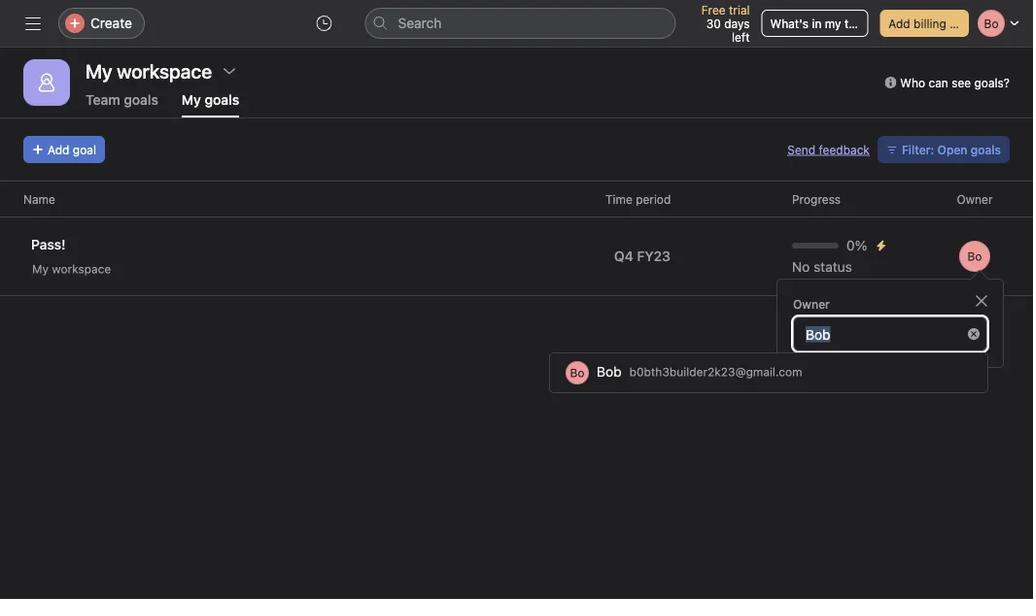 Task type: vqa. For each thing, say whether or not it's contained in the screenshot.
the bottom this
no



Task type: locate. For each thing, give the bounding box(es) containing it.
goals right "open" at the top
[[971, 143, 1001, 157]]

0 vertical spatial remove image
[[119, 262, 134, 277]]

filter: open goals button
[[878, 136, 1010, 163]]

owner
[[957, 193, 993, 206], [793, 298, 830, 311]]

remove image right workspace
[[119, 262, 134, 277]]

add left goal
[[48, 143, 69, 157]]

info
[[950, 17, 971, 30]]

owner down "open" at the top
[[957, 193, 993, 206]]

bo
[[968, 250, 983, 263]]

remove image
[[119, 262, 134, 277], [968, 329, 980, 340]]

trial?
[[845, 17, 872, 30]]

0 horizontal spatial add
[[48, 143, 69, 157]]

can
[[929, 76, 949, 89]]

bo button
[[960, 241, 991, 272]]

search button
[[365, 8, 676, 39]]

remove image down close icon on the right of page
[[968, 329, 980, 340]]

team goals link
[[86, 92, 158, 118]]

billing
[[914, 17, 947, 30]]

0 vertical spatial add
[[889, 17, 911, 30]]

filter:
[[902, 143, 935, 157]]

my down pass! on the left top of the page
[[32, 263, 49, 276]]

30
[[707, 17, 721, 30]]

goals
[[124, 92, 158, 108], [205, 92, 239, 108], [971, 143, 1001, 157]]

2 horizontal spatial goals
[[971, 143, 1001, 157]]

0 horizontal spatial my
[[32, 263, 49, 276]]

remove image inside "my workspace" dropdown button
[[119, 262, 134, 277]]

see
[[952, 76, 971, 89]]

team goals
[[86, 92, 158, 108]]

0 horizontal spatial goals
[[124, 92, 158, 108]]

add
[[889, 17, 911, 30], [48, 143, 69, 157]]

Name or email text field
[[793, 317, 988, 352]]

filter: open goals
[[902, 143, 1001, 157]]

fy23
[[637, 248, 671, 264]]

create
[[90, 15, 132, 31]]

0 vertical spatial my
[[182, 92, 201, 108]]

q4 fy23 button
[[606, 243, 695, 270]]

in
[[812, 17, 822, 30]]

goals down show options image
[[205, 92, 239, 108]]

goal
[[73, 143, 96, 157]]

what's in my trial? button
[[762, 10, 872, 37]]

my down my workspace
[[182, 92, 201, 108]]

0 horizontal spatial owner
[[793, 298, 830, 311]]

1 vertical spatial owner
[[793, 298, 830, 311]]

team
[[86, 92, 120, 108]]

0 horizontal spatial remove image
[[119, 262, 134, 277]]

trial
[[729, 3, 750, 17]]

add for add goal
[[48, 143, 69, 157]]

1 vertical spatial my
[[32, 263, 49, 276]]

who can see goals?
[[901, 76, 1010, 89]]

goals inside "link"
[[124, 92, 158, 108]]

add inside add billing info button
[[889, 17, 911, 30]]

0 vertical spatial owner
[[957, 193, 993, 206]]

0%
[[847, 238, 868, 254]]

progress
[[792, 193, 841, 206]]

open
[[938, 143, 968, 157]]

add left billing
[[889, 17, 911, 30]]

1 horizontal spatial goals
[[205, 92, 239, 108]]

1 horizontal spatial remove image
[[968, 329, 980, 340]]

1 horizontal spatial my
[[182, 92, 201, 108]]

what's
[[771, 17, 809, 30]]

goals down my workspace
[[124, 92, 158, 108]]

goals for team goals
[[124, 92, 158, 108]]

add billing info
[[889, 17, 971, 30]]

send feedback link
[[788, 141, 870, 158]]

add inside add goal button
[[48, 143, 69, 157]]

search
[[398, 15, 442, 31]]

my inside dropdown button
[[32, 263, 49, 276]]

1 horizontal spatial add
[[889, 17, 911, 30]]

days
[[725, 17, 750, 30]]

1 vertical spatial add
[[48, 143, 69, 157]]

owner down no
[[793, 298, 830, 311]]

send
[[788, 143, 816, 157]]

my goals
[[182, 92, 239, 108]]

my workspace button
[[23, 256, 143, 283]]

my goals link
[[182, 92, 239, 118]]

my
[[182, 92, 201, 108], [32, 263, 49, 276]]



Task type: describe. For each thing, give the bounding box(es) containing it.
add for add billing info
[[889, 17, 911, 30]]

free trial 30 days left
[[702, 3, 750, 44]]

pass!
[[31, 237, 66, 253]]

feedback
[[819, 143, 870, 157]]

goals for my goals
[[205, 92, 239, 108]]

my workspace
[[32, 263, 111, 276]]

q4 fy23
[[615, 248, 671, 264]]

send feedback
[[788, 143, 870, 157]]

search list box
[[365, 8, 676, 39]]

expand sidebar image
[[25, 16, 41, 31]]

left
[[732, 30, 750, 44]]

goals?
[[975, 76, 1010, 89]]

no status
[[792, 259, 853, 275]]

my for my workspace
[[32, 263, 49, 276]]

period
[[636, 193, 671, 206]]

name
[[23, 193, 55, 206]]

add goal button
[[23, 136, 105, 163]]

no
[[792, 259, 810, 275]]

add goal
[[48, 143, 96, 157]]

my workspace
[[86, 59, 212, 82]]

close image
[[974, 294, 990, 309]]

what's in my trial?
[[771, 17, 872, 30]]

my for my goals
[[182, 92, 201, 108]]

create button
[[58, 8, 145, 39]]

add billing info button
[[880, 10, 971, 37]]

status
[[814, 259, 853, 275]]

my
[[825, 17, 842, 30]]

show options image
[[222, 63, 237, 79]]

q4
[[615, 248, 634, 264]]

1 vertical spatial remove image
[[968, 329, 980, 340]]

history image
[[316, 16, 332, 31]]

time period
[[606, 193, 671, 206]]

1 horizontal spatial owner
[[957, 193, 993, 206]]

free
[[702, 3, 726, 17]]

workspace
[[52, 263, 111, 276]]

pass! link
[[31, 234, 81, 256]]

time
[[606, 193, 633, 206]]

goals inside dropdown button
[[971, 143, 1001, 157]]

who
[[901, 76, 926, 89]]



